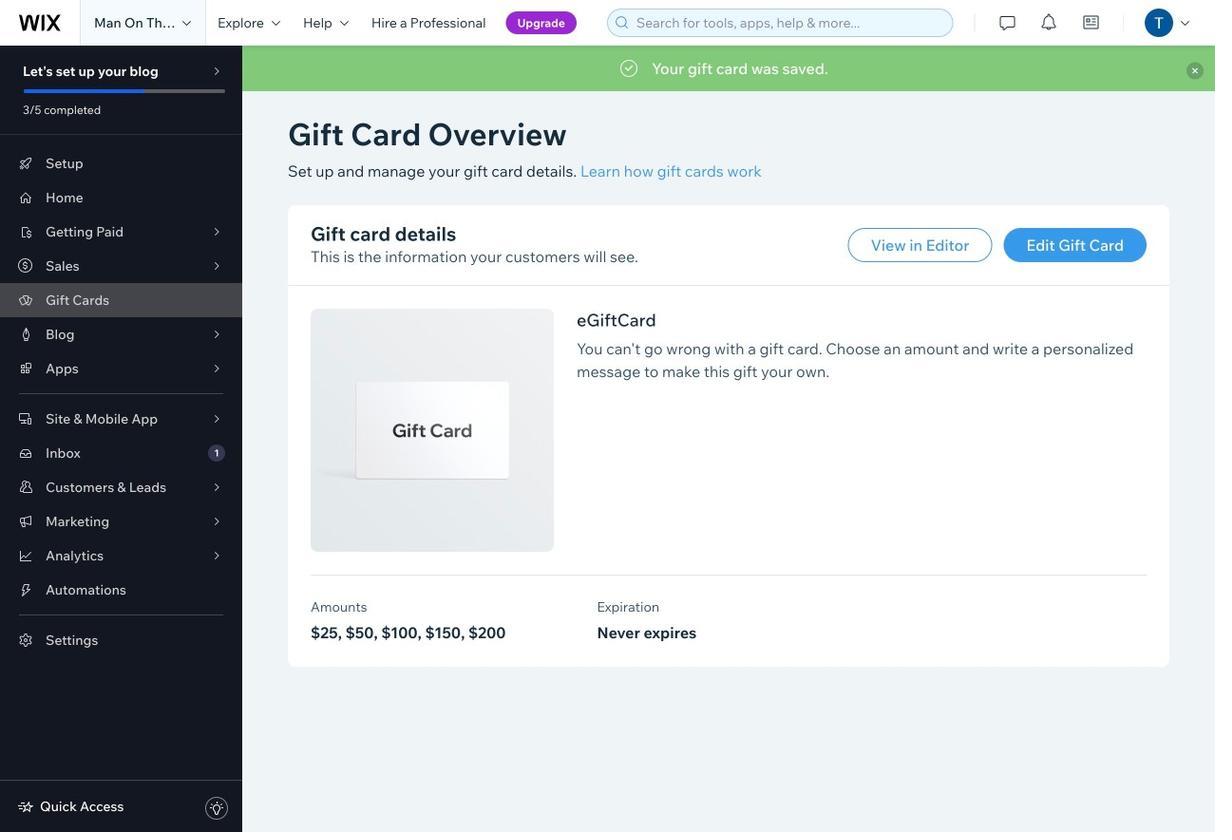 Task type: vqa. For each thing, say whether or not it's contained in the screenshot.
a inside 'Sites Select a site to edit, view and open its dashboard.'
no



Task type: locate. For each thing, give the bounding box(es) containing it.
alert
[[242, 46, 1216, 91]]

Search for tools, apps, help & more... field
[[631, 10, 947, 36]]

sidebar element
[[0, 46, 242, 833]]



